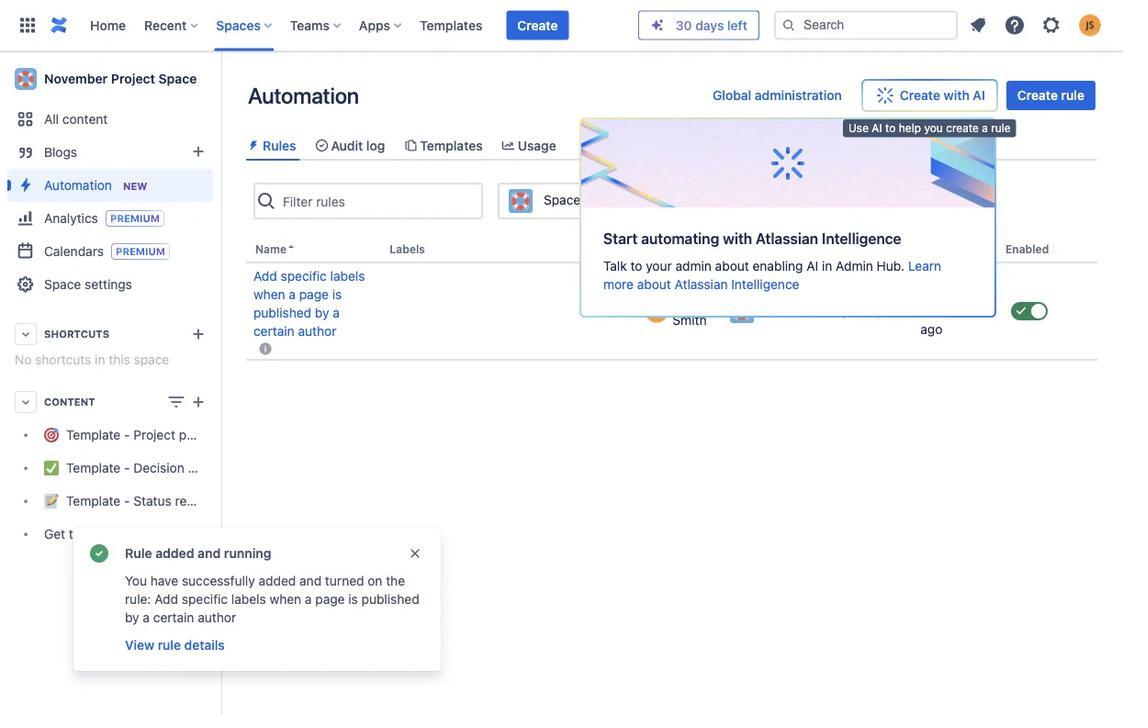 Task type: vqa. For each thing, say whether or not it's contained in the screenshot.
Italic ⌘I "image"
no



Task type: describe. For each thing, give the bounding box(es) containing it.
tree inside space element
[[7, 419, 277, 551]]

smith
[[673, 313, 707, 328]]

notification icon image
[[968, 14, 990, 36]]

create rule button
[[1007, 81, 1096, 110]]

administration
[[755, 88, 842, 103]]

talk to your admin about enabling ai in admin hub.
[[604, 259, 909, 274]]

calendars link
[[7, 235, 213, 268]]

1 horizontal spatial november
[[759, 304, 820, 319]]

left
[[728, 17, 748, 33]]

0 horizontal spatial space
[[134, 352, 169, 368]]

template - decision documentation link
[[7, 452, 277, 485]]

published inside add specific labels when a page is published by a certain author
[[254, 306, 312, 321]]

home link
[[85, 11, 131, 40]]

more
[[604, 277, 634, 292]]

recent
[[144, 17, 187, 33]]

0 vertical spatial automation
[[248, 83, 359, 108]]

use ai to help you create a rule tooltip
[[843, 119, 1017, 137]]

create for create with ai
[[900, 88, 941, 103]]

30
[[676, 17, 692, 33]]

templates link
[[414, 11, 488, 40]]

0 vertical spatial about
[[715, 259, 750, 274]]

30 days left
[[676, 17, 748, 33]]

hub.
[[877, 259, 905, 274]]

template - project plan
[[66, 428, 204, 443]]

intelligence for with
[[822, 230, 902, 248]]

is inside add specific labels when a page is published by a certain author
[[332, 287, 342, 302]]

rule for create rule
[[1062, 88, 1085, 103]]

change view image
[[165, 391, 187, 413]]

atlassian for with
[[756, 230, 819, 248]]

create a page image
[[187, 391, 209, 413]]

template - status report link
[[7, 485, 213, 518]]

november project space link
[[7, 61, 213, 97]]

dismiss image
[[408, 547, 423, 561]]

global element
[[11, 0, 638, 51]]

your profile and preferences image
[[1080, 14, 1102, 36]]

spaces
[[216, 17, 261, 33]]

plan
[[179, 428, 204, 443]]

global administration link
[[702, 81, 854, 110]]

recent button
[[139, 11, 205, 40]]

view
[[125, 638, 154, 653]]

admin
[[676, 259, 712, 274]]

rules image
[[246, 138, 261, 153]]

rule:
[[125, 592, 151, 607]]

automation inside space element
[[44, 177, 112, 192]]

space inside tree
[[226, 527, 261, 542]]

settings
[[85, 277, 132, 292]]

labels
[[390, 243, 425, 256]]

template - decision documentation
[[66, 461, 277, 476]]

1 open image from the left
[[698, 190, 720, 212]]

page inside you have successfully added and turned on the rule: add specific labels when a page is published by a certain author
[[315, 592, 345, 607]]

- for status
[[124, 494, 130, 509]]

use ai to help you create a rule
[[849, 122, 1011, 135]]

have
[[150, 574, 178, 589]]

days
[[696, 17, 724, 33]]

the inside you have successfully added and turned on the rule: add specific labels when a page is published by a certain author
[[386, 574, 405, 589]]

all for all content
[[44, 112, 59, 127]]

rule inside tooltip
[[992, 122, 1011, 135]]

new
[[123, 180, 147, 192]]

certain inside add specific labels when a page is published by a certain author
[[254, 324, 295, 339]]

create with ai button
[[864, 81, 997, 110]]

by inside add specific labels when a page is published by a certain author
[[315, 306, 329, 321]]

audit
[[331, 138, 363, 153]]

learn more about atlassian intelligence link
[[604, 259, 942, 292]]

tab list containing rules
[[239, 130, 1105, 161]]

global administration
[[713, 88, 842, 103]]

space down hub.
[[869, 304, 906, 319]]

0 horizontal spatial added
[[155, 546, 194, 561]]

collapse sidebar image
[[200, 61, 241, 97]]

start
[[604, 230, 638, 248]]

john smith image
[[645, 300, 668, 323]]

certain inside you have successfully added and turned on the rule: add specific labels when a page is published by a certain author
[[153, 611, 194, 626]]

settings icon image
[[1041, 14, 1063, 36]]

admin
[[836, 259, 874, 274]]

when inside you have successfully added and turned on the rule: add specific labels when a page is published by a certain author
[[270, 592, 302, 607]]

november inside space element
[[44, 71, 108, 86]]

0 horizontal spatial ai
[[807, 259, 819, 274]]

space settings link
[[7, 268, 213, 301]]

blogs
[[44, 145, 77, 160]]

get the most out of your team space link
[[7, 518, 261, 551]]

0 horizontal spatial to
[[631, 259, 643, 274]]

rule
[[125, 546, 152, 561]]

0 vertical spatial labels
[[770, 194, 805, 209]]

this
[[109, 352, 130, 368]]

use
[[849, 122, 869, 135]]

analytics
[[44, 210, 98, 226]]

rule added and running
[[125, 546, 272, 561]]

0 vertical spatial project
[[111, 71, 155, 86]]

space rules
[[544, 193, 613, 208]]

space settings
[[44, 277, 132, 292]]

team
[[192, 527, 222, 542]]

intelligence for about
[[732, 277, 800, 292]]

success image
[[88, 543, 110, 565]]

rule for view rule details
[[158, 638, 181, 653]]

apps button
[[354, 11, 409, 40]]

start automating with atlassian intelligence
[[604, 230, 902, 248]]

about inside learn more about atlassian intelligence
[[637, 277, 672, 292]]

enabled button
[[999, 236, 1061, 263]]

when inside add specific labels when a page is published by a certain author
[[254, 287, 285, 302]]

space left rules
[[544, 193, 581, 208]]

to inside tooltip
[[886, 122, 896, 135]]

author inside you have successfully added and turned on the rule: add specific labels when a page is published by a certain author
[[198, 611, 236, 626]]

name button
[[246, 236, 383, 263]]

shortcuts
[[35, 352, 91, 368]]

- for project
[[124, 428, 130, 443]]

seconds
[[921, 304, 971, 319]]

Search field
[[775, 11, 958, 40]]

spaces button
[[211, 11, 279, 40]]

documentation
[[188, 461, 277, 476]]

global
[[713, 88, 752, 103]]

rules
[[263, 138, 296, 153]]

ai inside tooltip
[[872, 122, 883, 135]]

on
[[368, 574, 383, 589]]

0 horizontal spatial and
[[198, 546, 221, 561]]

1 horizontal spatial in
[[822, 259, 833, 274]]

scope
[[731, 243, 764, 256]]

john smith
[[673, 295, 707, 328]]

appswitcher icon image
[[17, 14, 39, 36]]

banner containing home
[[0, 0, 1124, 51]]

turned
[[325, 574, 364, 589]]

add specific labels when a page is published by a certain author link
[[254, 268, 375, 341]]

1 horizontal spatial your
[[646, 259, 672, 274]]

templates inside global element
[[420, 17, 483, 33]]

published inside you have successfully added and turned on the rule: add specific labels when a page is published by a certain author
[[362, 592, 420, 607]]

with inside popup button
[[944, 88, 970, 103]]

view rule details button
[[123, 635, 227, 657]]

create with ai
[[900, 88, 986, 103]]

november project space inside space element
[[44, 71, 197, 86]]

home
[[90, 17, 126, 33]]

template - status report
[[66, 494, 211, 509]]



Task type: locate. For each thing, give the bounding box(es) containing it.
content
[[44, 396, 95, 408]]

1 horizontal spatial add
[[254, 269, 277, 284]]

labels
[[770, 194, 805, 209], [330, 269, 365, 284], [231, 592, 266, 607]]

intelligence up the admin
[[822, 230, 902, 248]]

premium image for calendars
[[111, 243, 170, 260]]

is down "name" button
[[332, 287, 342, 302]]

create down settings icon
[[1018, 88, 1059, 103]]

about up john smith image
[[637, 277, 672, 292]]

and down team
[[198, 546, 221, 561]]

your inside the get the most out of your team space link
[[163, 527, 189, 542]]

2 horizontal spatial rule
[[1062, 88, 1085, 103]]

2 vertical spatial labels
[[231, 592, 266, 607]]

a inside a few seconds ago
[[921, 285, 928, 301]]

labels down "name" button
[[330, 269, 365, 284]]

create a blog image
[[187, 141, 209, 163]]

project inside tree
[[134, 428, 176, 443]]

add down have
[[155, 592, 178, 607]]

2 templates from the top
[[420, 138, 483, 153]]

the inside tree
[[69, 527, 88, 542]]

author
[[298, 324, 337, 339], [198, 611, 236, 626]]

teams button
[[285, 11, 348, 40]]

2 template from the top
[[66, 461, 121, 476]]

0 vertical spatial and
[[198, 546, 221, 561]]

all
[[44, 112, 59, 127], [752, 194, 766, 209]]

0 vertical spatial intelligence
[[822, 230, 902, 248]]

templates inside tab list
[[420, 138, 483, 153]]

1 horizontal spatial specific
[[281, 269, 327, 284]]

1 vertical spatial specific
[[182, 592, 228, 607]]

all up the start automating with atlassian intelligence
[[752, 194, 766, 209]]

create
[[947, 122, 979, 135]]

blogs link
[[7, 136, 213, 169]]

premium icon image
[[650, 18, 665, 33]]

0 vertical spatial atlassian
[[756, 230, 819, 248]]

1 horizontal spatial labels
[[330, 269, 365, 284]]

template for template - status report
[[66, 494, 121, 509]]

0 horizontal spatial atlassian
[[675, 277, 728, 292]]

most
[[91, 527, 121, 542]]

november
[[44, 71, 108, 86], [759, 304, 820, 319]]

with up talk to your admin about enabling ai in admin hub.
[[723, 230, 753, 248]]

and left turned
[[300, 574, 322, 589]]

0 horizontal spatial by
[[125, 611, 139, 626]]

0 vertical spatial with
[[944, 88, 970, 103]]

usage image
[[501, 138, 516, 153]]

decision
[[134, 461, 184, 476]]

template up most
[[66, 494, 121, 509]]

0 vertical spatial rule
[[1062, 88, 1085, 103]]

help
[[899, 122, 922, 135]]

template for template - project plan
[[66, 428, 121, 443]]

is inside you have successfully added and turned on the rule: add specific labels when a page is published by a certain author
[[349, 592, 358, 607]]

1 vertical spatial atlassian
[[675, 277, 728, 292]]

all inside 'link'
[[44, 112, 59, 127]]

learn more about atlassian intelligence
[[604, 259, 942, 292]]

0 vertical spatial to
[[886, 122, 896, 135]]

shortcuts
[[44, 328, 109, 340]]

john
[[673, 295, 702, 310]]

0 vertical spatial added
[[155, 546, 194, 561]]

1 horizontal spatial is
[[349, 592, 358, 607]]

your right of at the bottom left of page
[[163, 527, 189, 542]]

certain up default behavior: when the user you specify (or any user in a group you specify) publishes a page, it will be labeled with [their-full-name]-page (for example, fred-flintstone-page).

click into components on the left to make changes. purple ones are required. "image"
[[254, 324, 295, 339]]

automation up "audit log" icon
[[248, 83, 359, 108]]

template for template - decision documentation
[[66, 461, 121, 476]]

added down of at the bottom left of page
[[155, 546, 194, 561]]

successfully
[[182, 574, 255, 589]]

1 vertical spatial project
[[824, 304, 866, 319]]

1 horizontal spatial open image
[[943, 190, 965, 212]]

by inside you have successfully added and turned on the rule: add specific labels when a page is published by a certain author
[[125, 611, 139, 626]]

page inside add specific labels when a page is published by a certain author
[[299, 287, 329, 302]]

november project space up the all content 'link'
[[44, 71, 197, 86]]

specific inside add specific labels when a page is published by a certain author
[[281, 269, 327, 284]]

view rule details
[[125, 638, 225, 653]]

name
[[255, 243, 287, 256]]

space left collapse sidebar icon
[[159, 71, 197, 86]]

1 vertical spatial automation
[[44, 177, 112, 192]]

1 horizontal spatial about
[[715, 259, 750, 274]]

1 horizontal spatial the
[[386, 574, 405, 589]]

1 vertical spatial by
[[125, 611, 139, 626]]

0 vertical spatial templates
[[420, 17, 483, 33]]

0 horizontal spatial with
[[723, 230, 753, 248]]

1 vertical spatial rule
[[992, 122, 1011, 135]]

0 horizontal spatial november project space
[[44, 71, 197, 86]]

certain up view rule details at the left bottom of the page
[[153, 611, 194, 626]]

enabled
[[1006, 243, 1050, 256]]

0 horizontal spatial certain
[[153, 611, 194, 626]]

banner
[[0, 0, 1124, 51]]

2 horizontal spatial ai
[[973, 88, 986, 103]]

teams
[[290, 17, 330, 33]]

template down template - project plan link
[[66, 461, 121, 476]]

0 horizontal spatial specific
[[182, 592, 228, 607]]

1 vertical spatial your
[[163, 527, 189, 542]]

30 days left button
[[639, 11, 759, 39]]

0 horizontal spatial intelligence
[[732, 277, 800, 292]]

rule down your profile and preferences image
[[1062, 88, 1085, 103]]

rules
[[584, 193, 613, 208]]

templates
[[420, 17, 483, 33], [420, 138, 483, 153]]

specific inside you have successfully added and turned on the rule: add specific labels when a page is published by a certain author
[[182, 592, 228, 607]]

0 vertical spatial in
[[822, 259, 833, 274]]

details
[[184, 638, 225, 653]]

running
[[224, 546, 272, 561]]

get
[[44, 527, 65, 542]]

the right get
[[69, 527, 88, 542]]

1 - from the top
[[124, 428, 130, 443]]

space element
[[0, 51, 277, 716]]

few
[[931, 285, 953, 301]]

intelligence inside learn more about atlassian intelligence
[[732, 277, 800, 292]]

1 vertical spatial all
[[752, 194, 766, 209]]

premium image for analytics
[[106, 210, 164, 227]]

project up decision
[[134, 428, 176, 443]]

the
[[69, 527, 88, 542], [386, 574, 405, 589]]

automation up analytics
[[44, 177, 112, 192]]

2 vertical spatial project
[[134, 428, 176, 443]]

0 horizontal spatial automation
[[44, 177, 112, 192]]

your down the owner in the top right of the page
[[646, 259, 672, 274]]

ai right use
[[872, 122, 883, 135]]

1 horizontal spatial november project space
[[759, 304, 906, 319]]

1 vertical spatial is
[[349, 592, 358, 607]]

you
[[125, 574, 147, 589]]

template inside template - status report link
[[66, 494, 121, 509]]

0 horizontal spatial create
[[518, 17, 558, 33]]

1 horizontal spatial and
[[300, 574, 322, 589]]

0 vertical spatial by
[[315, 306, 329, 321]]

1 horizontal spatial automation
[[248, 83, 359, 108]]

november down learn more about atlassian intelligence
[[759, 304, 820, 319]]

1 horizontal spatial all
[[752, 194, 766, 209]]

create for create rule
[[1018, 88, 1059, 103]]

ai right enabling
[[807, 259, 819, 274]]

published down on
[[362, 592, 420, 607]]

all labels
[[752, 194, 805, 209]]

0 vertical spatial specific
[[281, 269, 327, 284]]

out
[[125, 527, 144, 542]]

create inside global element
[[518, 17, 558, 33]]

template inside template - project plan link
[[66, 428, 121, 443]]

templates right apps popup button
[[420, 17, 483, 33]]

0 vertical spatial author
[[298, 324, 337, 339]]

when down running
[[270, 592, 302, 607]]

0 horizontal spatial about
[[637, 277, 672, 292]]

space right this
[[134, 352, 169, 368]]

in left the admin
[[822, 259, 833, 274]]

is
[[332, 287, 342, 302], [349, 592, 358, 607]]

labels inside add specific labels when a page is published by a certain author
[[330, 269, 365, 284]]

added down running
[[259, 574, 296, 589]]

with up create
[[944, 88, 970, 103]]

1 horizontal spatial by
[[315, 306, 329, 321]]

0 vertical spatial the
[[69, 527, 88, 542]]

template - project plan link
[[7, 419, 213, 452]]

to left help
[[886, 122, 896, 135]]

0 vertical spatial add
[[254, 269, 277, 284]]

0 horizontal spatial the
[[69, 527, 88, 542]]

1 vertical spatial and
[[300, 574, 322, 589]]

1 vertical spatial november project space
[[759, 304, 906, 319]]

1 vertical spatial in
[[95, 352, 105, 368]]

tree containing template - project plan
[[7, 419, 277, 551]]

premium image down new
[[106, 210, 164, 227]]

log
[[367, 138, 385, 153]]

0 horizontal spatial add
[[155, 592, 178, 607]]

premium image down analytics link
[[111, 243, 170, 260]]

atlassian for about
[[675, 277, 728, 292]]

2 open image from the left
[[943, 190, 965, 212]]

0 vertical spatial page
[[299, 287, 329, 302]]

open image up automating
[[698, 190, 720, 212]]

1 templates from the top
[[420, 17, 483, 33]]

add shortcut image
[[187, 323, 209, 345]]

add inside add specific labels when a page is published by a certain author
[[254, 269, 277, 284]]

1 horizontal spatial published
[[362, 592, 420, 607]]

automation
[[248, 83, 359, 108], [44, 177, 112, 192]]

calendars
[[44, 243, 104, 259]]

0 vertical spatial all
[[44, 112, 59, 127]]

1 horizontal spatial with
[[944, 88, 970, 103]]

to right talk at the right top of the page
[[631, 259, 643, 274]]

create rule
[[1018, 88, 1085, 103]]

in
[[822, 259, 833, 274], [95, 352, 105, 368]]

you have successfully added and turned on the rule: add specific labels when a page is published by a certain author
[[125, 574, 420, 626]]

a inside tooltip
[[982, 122, 989, 135]]

specific down successfully
[[182, 592, 228, 607]]

learn
[[909, 259, 942, 274]]

in inside space element
[[95, 352, 105, 368]]

author down "name" button
[[298, 324, 337, 339]]

create for create
[[518, 17, 558, 33]]

create inside button
[[1018, 88, 1059, 103]]

open image down create
[[943, 190, 965, 212]]

premium image
[[106, 210, 164, 227], [111, 243, 170, 260]]

1 vertical spatial published
[[362, 592, 420, 607]]

ai inside popup button
[[973, 88, 986, 103]]

1 vertical spatial certain
[[153, 611, 194, 626]]

1 vertical spatial labels
[[330, 269, 365, 284]]

0 vertical spatial space
[[134, 352, 169, 368]]

rule
[[1062, 88, 1085, 103], [992, 122, 1011, 135], [158, 638, 181, 653]]

a
[[982, 122, 989, 135], [921, 285, 928, 301], [289, 287, 296, 302], [333, 306, 340, 321], [305, 592, 312, 607], [143, 611, 150, 626]]

added
[[155, 546, 194, 561], [259, 574, 296, 589]]

2 horizontal spatial create
[[1018, 88, 1059, 103]]

- left status
[[124, 494, 130, 509]]

0 horizontal spatial author
[[198, 611, 236, 626]]

your
[[646, 259, 672, 274], [163, 527, 189, 542]]

-
[[124, 428, 130, 443], [124, 461, 130, 476], [124, 494, 130, 509]]

1 vertical spatial space
[[226, 527, 261, 542]]

1 vertical spatial about
[[637, 277, 672, 292]]

default behavior: when the user you specify (or any user in a group you specify) publishes a page, it will be labeled with [their-full-name]-page (for example, fred-flintstone-page).

click into components on the left to make changes. purple ones are required. image
[[258, 342, 273, 357]]

0 horizontal spatial all
[[44, 112, 59, 127]]

report
[[175, 494, 211, 509]]

1 vertical spatial -
[[124, 461, 130, 476]]

owner
[[645, 243, 681, 256]]

templates image
[[404, 138, 418, 153]]

intelligence
[[822, 230, 902, 248], [732, 277, 800, 292]]

1 vertical spatial template
[[66, 461, 121, 476]]

you
[[925, 122, 943, 135]]

intelligence down talk to your admin about enabling ai in admin hub.
[[732, 277, 800, 292]]

content
[[62, 112, 108, 127]]

rule right view
[[158, 638, 181, 653]]

page down "name" button
[[299, 287, 329, 302]]

1 horizontal spatial added
[[259, 574, 296, 589]]

enabling
[[753, 259, 804, 274]]

atlassian
[[756, 230, 819, 248], [675, 277, 728, 292]]

2 - from the top
[[124, 461, 130, 476]]

november up all content
[[44, 71, 108, 86]]

0 vertical spatial premium image
[[106, 210, 164, 227]]

1 vertical spatial templates
[[420, 138, 483, 153]]

- up the template - decision documentation link
[[124, 428, 130, 443]]

create
[[518, 17, 558, 33], [900, 88, 941, 103], [1018, 88, 1059, 103]]

3 template from the top
[[66, 494, 121, 509]]

about down scope
[[715, 259, 750, 274]]

atlassian up enabling
[[756, 230, 819, 248]]

open image
[[698, 190, 720, 212], [943, 190, 965, 212]]

1 vertical spatial premium image
[[111, 243, 170, 260]]

ai up create
[[973, 88, 986, 103]]

0 vertical spatial published
[[254, 306, 312, 321]]

status
[[134, 494, 172, 509]]

all content link
[[7, 103, 213, 136]]

0 horizontal spatial november
[[44, 71, 108, 86]]

by down "name" button
[[315, 306, 329, 321]]

3 - from the top
[[124, 494, 130, 509]]

1 vertical spatial author
[[198, 611, 236, 626]]

Filter rules field
[[277, 185, 481, 218]]

templates right templates icon
[[420, 138, 483, 153]]

the right on
[[386, 574, 405, 589]]

in left this
[[95, 352, 105, 368]]

analytics link
[[7, 202, 213, 235]]

template down 'content' dropdown button
[[66, 428, 121, 443]]

content button
[[7, 386, 213, 419]]

template
[[66, 428, 121, 443], [66, 461, 121, 476], [66, 494, 121, 509]]

published up default behavior: when the user you specify (or any user in a group you specify) publishes a page, it will be labeled with [their-full-name]-page (for example, fred-flintstone-page).

click into components on the left to make changes. purple ones are required. "image"
[[254, 306, 312, 321]]

1 template from the top
[[66, 428, 121, 443]]

2 vertical spatial rule
[[158, 638, 181, 653]]

and
[[198, 546, 221, 561], [300, 574, 322, 589]]

help icon image
[[1004, 14, 1026, 36]]

- left decision
[[124, 461, 130, 476]]

space
[[134, 352, 169, 368], [226, 527, 261, 542]]

0 vertical spatial certain
[[254, 324, 295, 339]]

create up use ai to help you create a rule
[[900, 88, 941, 103]]

0 vertical spatial when
[[254, 287, 285, 302]]

rule right create
[[992, 122, 1011, 135]]

0 horizontal spatial in
[[95, 352, 105, 368]]

1 horizontal spatial intelligence
[[822, 230, 902, 248]]

talk
[[604, 259, 627, 274]]

1 horizontal spatial certain
[[254, 324, 295, 339]]

when down "name"
[[254, 287, 285, 302]]

create inside popup button
[[900, 88, 941, 103]]

1 horizontal spatial ai
[[872, 122, 883, 135]]

automating
[[641, 230, 720, 248]]

all for all labels
[[752, 194, 766, 209]]

1 horizontal spatial create
[[900, 88, 941, 103]]

space up running
[[226, 527, 261, 542]]

0 horizontal spatial published
[[254, 306, 312, 321]]

tree
[[7, 419, 277, 551]]

labels down successfully
[[231, 592, 266, 607]]

search image
[[782, 18, 797, 33]]

1 vertical spatial with
[[723, 230, 753, 248]]

labels inside you have successfully added and turned on the rule: add specific labels when a page is published by a certain author
[[231, 592, 266, 607]]

november project space
[[44, 71, 197, 86], [759, 304, 906, 319]]

premium image inside analytics link
[[106, 210, 164, 227]]

confluence image
[[48, 14, 70, 36]]

add down "name"
[[254, 269, 277, 284]]

project down the admin
[[824, 304, 866, 319]]

1 vertical spatial when
[[270, 592, 302, 607]]

premium image inside calendars link
[[111, 243, 170, 260]]

no
[[15, 352, 32, 368]]

0 horizontal spatial labels
[[231, 592, 266, 607]]

project up the all content 'link'
[[111, 71, 155, 86]]

add inside you have successfully added and turned on the rule: add specific labels when a page is published by a certain author
[[155, 592, 178, 607]]

1 vertical spatial add
[[155, 592, 178, 607]]

1 vertical spatial intelligence
[[732, 277, 800, 292]]

is down turned
[[349, 592, 358, 607]]

create right the templates link
[[518, 17, 558, 33]]

added inside you have successfully added and turned on the rule: add specific labels when a page is published by a certain author
[[259, 574, 296, 589]]

author up details
[[198, 611, 236, 626]]

1 horizontal spatial space
[[226, 527, 261, 542]]

page down turned
[[315, 592, 345, 607]]

with
[[944, 88, 970, 103], [723, 230, 753, 248]]

a few seconds ago
[[921, 285, 971, 337]]

labels up the start automating with atlassian intelligence
[[770, 194, 805, 209]]

specific down "name" button
[[281, 269, 327, 284]]

atlassian inside learn more about atlassian intelligence
[[675, 277, 728, 292]]

and inside you have successfully added and turned on the rule: add specific labels when a page is published by a certain author
[[300, 574, 322, 589]]

tab list
[[239, 130, 1105, 161]]

1 horizontal spatial rule
[[992, 122, 1011, 135]]

to
[[886, 122, 896, 135], [631, 259, 643, 274]]

audit log image
[[315, 138, 329, 153]]

november project space down the admin
[[759, 304, 906, 319]]

confluence image
[[48, 14, 70, 36]]

atlassian down admin
[[675, 277, 728, 292]]

by down rule: at the left of the page
[[125, 611, 139, 626]]

0 horizontal spatial your
[[163, 527, 189, 542]]

2 vertical spatial ai
[[807, 259, 819, 274]]

author inside add specific labels when a page is published by a certain author
[[298, 324, 337, 339]]

about
[[715, 259, 750, 274], [637, 277, 672, 292]]

all left content
[[44, 112, 59, 127]]

- for decision
[[124, 461, 130, 476]]

ai
[[973, 88, 986, 103], [872, 122, 883, 135], [807, 259, 819, 274]]

add specific labels when a page is published by a certain author
[[254, 269, 365, 339]]

space down calendars
[[44, 277, 81, 292]]



